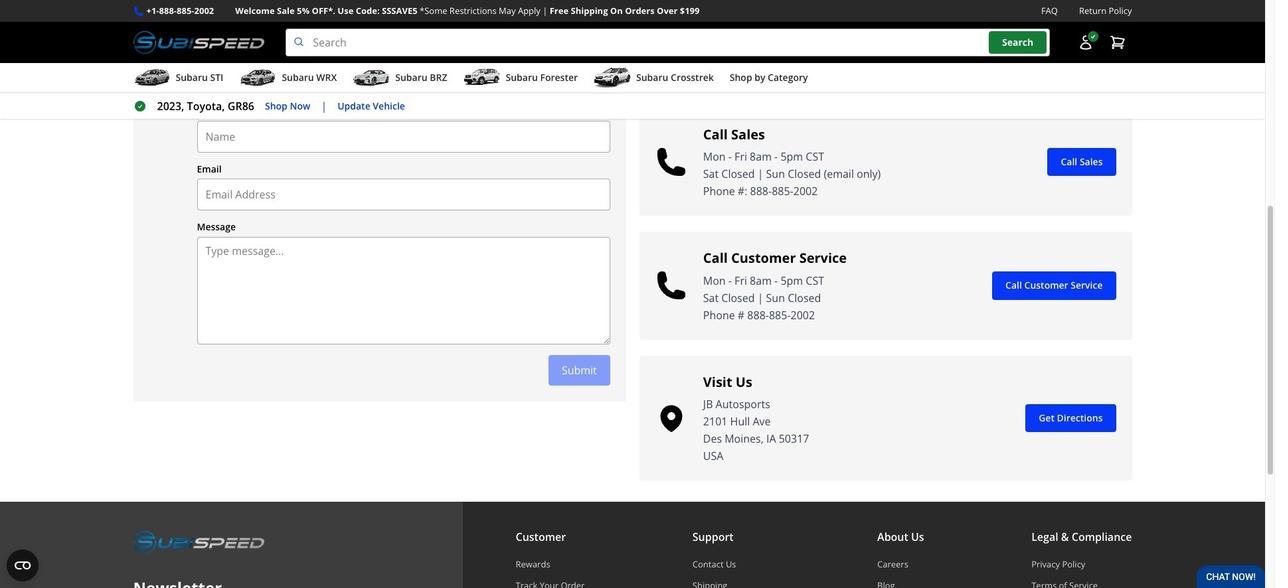 Task type: locate. For each thing, give the bounding box(es) containing it.
a subaru forester thumbnail image image
[[463, 68, 500, 88]]

2 subispeed logo image from the top
[[133, 529, 265, 557]]

0 vertical spatial subispeed logo image
[[133, 29, 265, 57]]

open widget image
[[7, 550, 39, 582]]

1 vertical spatial subispeed logo image
[[133, 529, 265, 557]]

1 subispeed logo image from the top
[[133, 29, 265, 57]]

Email Address text field
[[197, 179, 610, 211]]

subispeed logo image
[[133, 29, 265, 57], [133, 529, 265, 557]]



Task type: vqa. For each thing, say whether or not it's contained in the screenshot.
THE COILOVERS 'button'
no



Task type: describe. For each thing, give the bounding box(es) containing it.
a subaru crosstrek thumbnail image image
[[594, 68, 631, 88]]

a subaru wrx thumbnail image image
[[239, 68, 277, 88]]

Message text field
[[197, 237, 610, 344]]

a subaru brz thumbnail image image
[[353, 68, 390, 88]]

a subaru sti thumbnail image image
[[133, 68, 170, 88]]

button image
[[1078, 35, 1094, 51]]

name text field
[[197, 121, 610, 153]]

search input field
[[286, 29, 1050, 57]]



